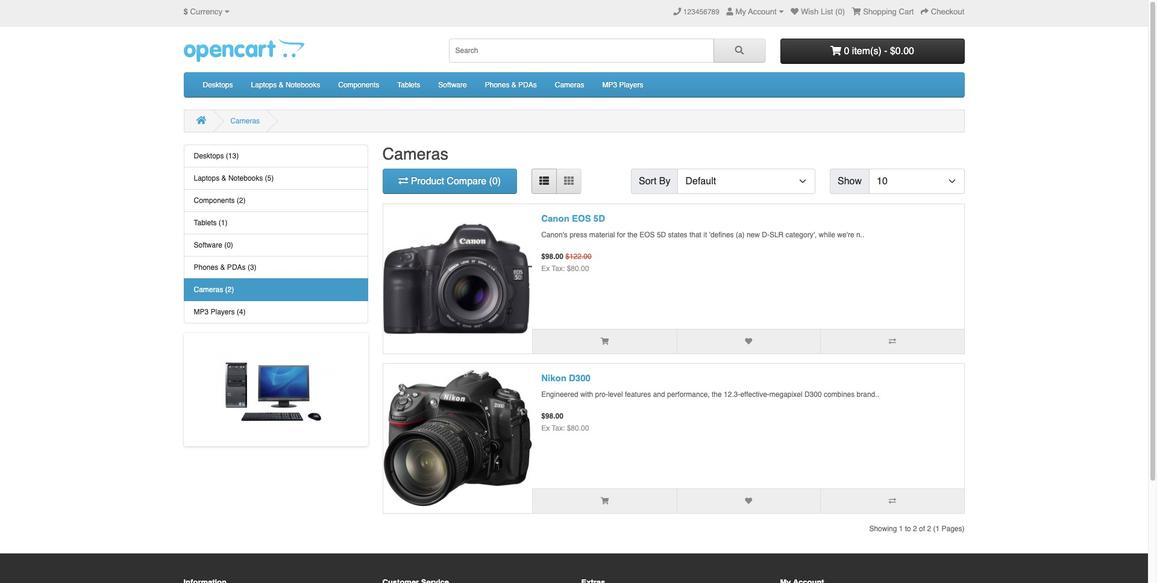 Task type: locate. For each thing, give the bounding box(es) containing it.
mp3
[[602, 81, 617, 89], [194, 308, 209, 316]]

d-
[[762, 231, 770, 240]]

tax: down canon's
[[552, 265, 565, 273]]

components up "tablets (1)"
[[194, 197, 235, 205]]

showing 1 to 2 of 2 (1 pages)
[[869, 525, 965, 533]]

0 vertical spatial software
[[438, 81, 467, 89]]

5d left states
[[657, 231, 666, 240]]

1 vertical spatial software
[[194, 241, 222, 250]]

shopping cart
[[863, 7, 914, 16]]

0 horizontal spatial d300
[[569, 373, 591, 383]]

1 $98.00 from the top
[[541, 253, 564, 261]]

0 horizontal spatial caret down image
[[225, 8, 230, 16]]

hp banner image
[[215, 336, 336, 444]]

add to wish list image for canon eos 5d
[[745, 338, 752, 345]]

cameras link down search text box
[[546, 73, 593, 97]]

laptops down the your store image at the top left of the page
[[251, 81, 277, 89]]

while
[[819, 231, 835, 240]]

mp3 down "cameras (2)" at the left of the page
[[194, 308, 209, 316]]

2 add to cart image from the top
[[601, 498, 609, 505]]

compare this product image
[[889, 338, 896, 345], [889, 498, 896, 505]]

0 horizontal spatial (0)
[[224, 241, 233, 250]]

tablets for tablets (1)
[[194, 219, 217, 227]]

cameras
[[555, 81, 584, 89], [230, 117, 260, 125], [382, 145, 448, 163], [194, 286, 223, 294]]

cameras up mp3 players (4)
[[194, 286, 223, 294]]

$80.00 down $122.00
[[567, 265, 589, 273]]

0 horizontal spatial eos
[[572, 214, 591, 224]]

2 $80.00 from the top
[[567, 424, 589, 433]]

0 vertical spatial $98.00
[[541, 253, 564, 261]]

tablets
[[397, 81, 420, 89], [194, 219, 217, 227]]

1 vertical spatial components
[[194, 197, 235, 205]]

1 horizontal spatial (2)
[[237, 197, 246, 205]]

0 vertical spatial laptops
[[251, 81, 277, 89]]

1 horizontal spatial eos
[[640, 231, 655, 240]]

players
[[619, 81, 643, 89], [211, 308, 235, 316]]

caret down image for my account
[[779, 8, 784, 16]]

0 vertical spatial add to wish list image
[[745, 338, 752, 345]]

0 horizontal spatial players
[[211, 308, 235, 316]]

tablets for tablets
[[397, 81, 420, 89]]

Search text field
[[449, 39, 714, 63]]

2 2 from the left
[[927, 525, 931, 533]]

tablets link
[[388, 73, 429, 97]]

components link
[[329, 73, 388, 97]]

0 vertical spatial phones
[[485, 81, 510, 89]]

the left 12.3-
[[712, 391, 722, 399]]

d300 up with
[[569, 373, 591, 383]]

caret down image left the heart "icon"
[[779, 8, 784, 16]]

1 vertical spatial (2)
[[225, 286, 234, 294]]

components (2)
[[194, 197, 246, 205]]

caret down image right currency
[[225, 8, 230, 16]]

laptops for laptops & notebooks (5)
[[194, 174, 220, 183]]

pdas inside phones & pdas (3) link
[[227, 263, 246, 272]]

software for software (0)
[[194, 241, 222, 250]]

components for components (2)
[[194, 197, 235, 205]]

1 compare this product image from the top
[[889, 338, 896, 345]]

0 horizontal spatial phones
[[194, 263, 218, 272]]

nikon
[[541, 373, 567, 383]]

0 horizontal spatial tablets
[[194, 219, 217, 227]]

mp3 inside mp3 players link
[[602, 81, 617, 89]]

cameras up "(13)"
[[230, 117, 260, 125]]

the right for
[[628, 231, 638, 240]]

&
[[279, 81, 284, 89], [512, 81, 516, 89], [222, 174, 226, 183], [220, 263, 225, 272]]

2 add to wish list image from the top
[[745, 498, 752, 505]]

1 vertical spatial ex
[[541, 424, 550, 433]]

sort
[[639, 176, 657, 187]]

ex
[[541, 265, 550, 273], [541, 424, 550, 433]]

software
[[438, 81, 467, 89], [194, 241, 222, 250]]

mp3 down search text box
[[602, 81, 617, 89]]

add to cart image
[[601, 338, 609, 345], [601, 498, 609, 505]]

0 vertical spatial tax:
[[552, 265, 565, 273]]

1 vertical spatial mp3
[[194, 308, 209, 316]]

0 horizontal spatial the
[[628, 231, 638, 240]]

1 vertical spatial 5d
[[657, 231, 666, 240]]

1 vertical spatial pdas
[[227, 263, 246, 272]]

(2)
[[237, 197, 246, 205], [225, 286, 234, 294]]

& for laptops & notebooks
[[279, 81, 284, 89]]

1 horizontal spatial caret down image
[[779, 8, 784, 16]]

0 vertical spatial notebooks
[[286, 81, 320, 89]]

tax: down engineered
[[552, 424, 565, 433]]

category',
[[786, 231, 817, 240]]

1 horizontal spatial laptops
[[251, 81, 277, 89]]

2 right the to
[[913, 525, 917, 533]]

1 vertical spatial compare this product image
[[889, 498, 896, 505]]

1 horizontal spatial components
[[338, 81, 379, 89]]

1 ex from the top
[[541, 265, 550, 273]]

1 vertical spatial phones
[[194, 263, 218, 272]]

(5)
[[265, 174, 274, 183]]

0 vertical spatial eos
[[572, 214, 591, 224]]

0 vertical spatial add to cart image
[[601, 338, 609, 345]]

0 vertical spatial the
[[628, 231, 638, 240]]

share image
[[921, 8, 929, 16]]

(2) down laptops & notebooks (5) on the top
[[237, 197, 246, 205]]

d300 left combines
[[805, 391, 822, 399]]

1 horizontal spatial software
[[438, 81, 467, 89]]

$98.00 for tax:
[[541, 412, 564, 421]]

tablets left (1)
[[194, 219, 217, 227]]

$98.00 down engineered
[[541, 412, 564, 421]]

2 horizontal spatial (0)
[[836, 7, 845, 16]]

1 vertical spatial tablets
[[194, 219, 217, 227]]

0 vertical spatial pdas
[[518, 81, 537, 89]]

cameras link up "(13)"
[[230, 117, 260, 125]]

nikon d300 link
[[541, 373, 591, 383]]

0 vertical spatial $80.00
[[567, 265, 589, 273]]

phones right software link
[[485, 81, 510, 89]]

the
[[628, 231, 638, 240], [712, 391, 722, 399]]

software down "tablets (1)"
[[194, 241, 222, 250]]

1 horizontal spatial d300
[[805, 391, 822, 399]]

software (0) link
[[184, 234, 368, 257]]

ex down engineered
[[541, 424, 550, 433]]

'defines
[[709, 231, 734, 240]]

(0) up 'phones & pdas (3)'
[[224, 241, 233, 250]]

add to wish list image
[[745, 338, 752, 345], [745, 498, 752, 505]]

2 caret down image from the left
[[779, 8, 784, 16]]

eos up press at the top of page
[[572, 214, 591, 224]]

n..
[[856, 231, 865, 240]]

1 horizontal spatial players
[[619, 81, 643, 89]]

1 vertical spatial $80.00
[[567, 424, 589, 433]]

0 horizontal spatial laptops
[[194, 174, 220, 183]]

$ currency
[[184, 7, 222, 16]]

to
[[905, 525, 911, 533]]

1 horizontal spatial mp3
[[602, 81, 617, 89]]

1 vertical spatial players
[[211, 308, 235, 316]]

laptops & notebooks (5) link
[[184, 168, 368, 190]]

grid image
[[564, 176, 574, 186]]

eos
[[572, 214, 591, 224], [640, 231, 655, 240]]

$80.00 down with
[[567, 424, 589, 433]]

& for phones & pdas (3)
[[220, 263, 225, 272]]

0 horizontal spatial mp3
[[194, 308, 209, 316]]

d300
[[569, 373, 591, 383], [805, 391, 822, 399]]

cameras for the leftmost cameras link
[[230, 117, 260, 125]]

tax: inside $98.00 ex tax: $80.00
[[552, 424, 565, 433]]

0 vertical spatial mp3
[[602, 81, 617, 89]]

features
[[625, 391, 651, 399]]

2 $98.00 from the top
[[541, 412, 564, 421]]

laptops down desktops (13)
[[194, 174, 220, 183]]

1 horizontal spatial 2
[[927, 525, 931, 533]]

phones
[[485, 81, 510, 89], [194, 263, 218, 272]]

1 vertical spatial $98.00
[[541, 412, 564, 421]]

eos right for
[[640, 231, 655, 240]]

engineered
[[541, 391, 578, 399]]

1 vertical spatial notebooks
[[228, 174, 263, 183]]

(4)
[[237, 308, 246, 316]]

laptops
[[251, 81, 277, 89], [194, 174, 220, 183]]

0 horizontal spatial components
[[194, 197, 235, 205]]

(0) right list
[[836, 7, 845, 16]]

1 horizontal spatial (0)
[[489, 176, 501, 187]]

2 ex from the top
[[541, 424, 550, 433]]

1 vertical spatial desktops
[[194, 152, 224, 160]]

cameras down search text box
[[555, 81, 584, 89]]

1 add to wish list image from the top
[[745, 338, 752, 345]]

notebooks left (5)
[[228, 174, 263, 183]]

1 vertical spatial cameras link
[[230, 117, 260, 125]]

$98.00 inside $98.00 $122.00 ex tax: $80.00
[[541, 253, 564, 261]]

canon's
[[541, 231, 568, 240]]

(2) down 'phones & pdas (3)'
[[225, 286, 234, 294]]

1 horizontal spatial pdas
[[518, 81, 537, 89]]

laptops & notebooks
[[251, 81, 320, 89]]

1 vertical spatial d300
[[805, 391, 822, 399]]

$98.00 for ex
[[541, 253, 564, 261]]

pdas for phones & pdas (3)
[[227, 263, 246, 272]]

caret down image inside my account link
[[779, 8, 784, 16]]

1 vertical spatial add to cart image
[[601, 498, 609, 505]]

of
[[919, 525, 925, 533]]

1 add to cart image from the top
[[601, 338, 609, 345]]

$80.00 inside $98.00 ex tax: $80.00
[[567, 424, 589, 433]]

0 vertical spatial players
[[619, 81, 643, 89]]

1 tax: from the top
[[552, 265, 565, 273]]

software right tablets link
[[438, 81, 467, 89]]

pro-
[[595, 391, 608, 399]]

desktops left "(13)"
[[194, 152, 224, 160]]

caret down image
[[225, 8, 230, 16], [779, 8, 784, 16]]

0 vertical spatial desktops
[[203, 81, 233, 89]]

1 $80.00 from the top
[[567, 265, 589, 273]]

1 horizontal spatial 5d
[[657, 231, 666, 240]]

0 item(s) - $0.00
[[841, 46, 914, 56]]

2 right "of"
[[927, 525, 931, 533]]

0 vertical spatial tablets
[[397, 81, 420, 89]]

canon's press material for the eos 5d states that it 'defines (a) new d-slr category', while we're n..
[[541, 231, 865, 240]]

canon eos 5d image
[[383, 205, 532, 354]]

1 vertical spatial laptops
[[194, 174, 220, 183]]

we're
[[837, 231, 854, 240]]

2 tax: from the top
[[552, 424, 565, 433]]

tax:
[[552, 265, 565, 273], [552, 424, 565, 433]]

1 2 from the left
[[913, 525, 917, 533]]

ex down canon's
[[541, 265, 550, 273]]

0 horizontal spatial (2)
[[225, 286, 234, 294]]

5d up "material"
[[594, 214, 605, 224]]

software link
[[429, 73, 476, 97]]

& for laptops & notebooks (5)
[[222, 174, 226, 183]]

desktops
[[203, 81, 233, 89], [194, 152, 224, 160]]

mp3 inside mp3 players (4) link
[[194, 308, 209, 316]]

phones & pdas (3) link
[[184, 257, 368, 279]]

0 item(s) - $0.00 button
[[780, 39, 965, 64]]

2 vertical spatial (0)
[[224, 241, 233, 250]]

0 vertical spatial compare this product image
[[889, 338, 896, 345]]

components left tablets link
[[338, 81, 379, 89]]

1 horizontal spatial phones
[[485, 81, 510, 89]]

new
[[747, 231, 760, 240]]

pdas inside the phones & pdas link
[[518, 81, 537, 89]]

$98.00 $122.00 ex tax: $80.00
[[541, 253, 592, 273]]

item(s)
[[852, 46, 882, 56]]

(0) right compare
[[489, 176, 501, 187]]

showing
[[869, 525, 897, 533]]

phones down software (0)
[[194, 263, 218, 272]]

1
[[899, 525, 903, 533]]

0 vertical spatial ex
[[541, 265, 550, 273]]

pdas
[[518, 81, 537, 89], [227, 263, 246, 272]]

5d
[[594, 214, 605, 224], [657, 231, 666, 240]]

notebooks for laptops & notebooks (5)
[[228, 174, 263, 183]]

product
[[411, 176, 444, 187]]

0
[[844, 46, 850, 56]]

1 vertical spatial the
[[712, 391, 722, 399]]

0 vertical spatial (0)
[[836, 7, 845, 16]]

0 horizontal spatial notebooks
[[228, 174, 263, 183]]

1 horizontal spatial notebooks
[[286, 81, 320, 89]]

press
[[570, 231, 587, 240]]

0 horizontal spatial pdas
[[227, 263, 246, 272]]

2 compare this product image from the top
[[889, 498, 896, 505]]

phones for phones & pdas (3)
[[194, 263, 218, 272]]

level
[[608, 391, 623, 399]]

it
[[704, 231, 707, 240]]

$98.00 inside $98.00 ex tax: $80.00
[[541, 412, 564, 421]]

1 vertical spatial (0)
[[489, 176, 501, 187]]

(0)
[[836, 7, 845, 16], [489, 176, 501, 187], [224, 241, 233, 250]]

caret down image for currency
[[225, 8, 230, 16]]

2
[[913, 525, 917, 533], [927, 525, 931, 533]]

1 horizontal spatial tablets
[[397, 81, 420, 89]]

& for phones & pdas
[[512, 81, 516, 89]]

0 vertical spatial cameras link
[[546, 73, 593, 97]]

1 vertical spatial tax:
[[552, 424, 565, 433]]

0 vertical spatial components
[[338, 81, 379, 89]]

cameras (2)
[[194, 286, 234, 294]]

notebooks left components link
[[286, 81, 320, 89]]

1 vertical spatial eos
[[640, 231, 655, 240]]

desktops up the home icon
[[203, 81, 233, 89]]

0 vertical spatial (2)
[[237, 197, 246, 205]]

1 vertical spatial add to wish list image
[[745, 498, 752, 505]]

0 horizontal spatial 5d
[[594, 214, 605, 224]]

notebooks
[[286, 81, 320, 89], [228, 174, 263, 183]]

phones & pdas
[[485, 81, 537, 89]]

0 horizontal spatial software
[[194, 241, 222, 250]]

search image
[[735, 46, 744, 55]]

$98.00 down canon's
[[541, 253, 564, 261]]

0 horizontal spatial 2
[[913, 525, 917, 533]]

tablets left software link
[[397, 81, 420, 89]]

1 caret down image from the left
[[225, 8, 230, 16]]



Task type: describe. For each thing, give the bounding box(es) containing it.
with
[[580, 391, 593, 399]]

cameras up exchange alt icon
[[382, 145, 448, 163]]

engineered with pro-level features and performance, the 12.3-effective-megapixel d300 combines brand..
[[541, 391, 879, 399]]

my
[[736, 7, 746, 16]]

checkout link
[[921, 7, 965, 16]]

product compare (0)
[[411, 176, 501, 187]]

exchange alt image
[[399, 176, 408, 186]]

phones & pdas (3)
[[194, 263, 257, 272]]

$0.00
[[890, 46, 914, 56]]

desktops link
[[194, 73, 242, 97]]

software (0)
[[194, 241, 233, 250]]

pdas for phones & pdas
[[518, 81, 537, 89]]

laptops for laptops & notebooks
[[251, 81, 277, 89]]

sort by
[[639, 176, 671, 187]]

cameras for the rightmost cameras link
[[555, 81, 584, 89]]

material
[[589, 231, 615, 240]]

desktops (13) link
[[184, 145, 368, 168]]

components for components
[[338, 81, 379, 89]]

$
[[184, 7, 188, 16]]

mp3 for mp3 players (4)
[[194, 308, 209, 316]]

mp3 players (4)
[[194, 308, 246, 316]]

that
[[690, 231, 702, 240]]

shopping cart image
[[852, 8, 861, 16]]

nikon d300 image
[[383, 364, 532, 513]]

list image
[[539, 176, 549, 186]]

user image
[[727, 8, 733, 16]]

nikon d300
[[541, 373, 591, 383]]

add to cart image for nikon d300
[[601, 498, 609, 505]]

megapixel
[[770, 391, 803, 399]]

mp3 players (4) link
[[184, 301, 368, 324]]

0 vertical spatial 5d
[[594, 214, 605, 224]]

your store image
[[184, 39, 304, 62]]

$80.00 inside $98.00 $122.00 ex tax: $80.00
[[567, 265, 589, 273]]

software for software
[[438, 81, 467, 89]]

phone image
[[673, 8, 681, 16]]

desktops (13)
[[194, 152, 239, 160]]

shopping cart link
[[852, 7, 914, 16]]

wish list (0) link
[[791, 7, 845, 16]]

by
[[659, 176, 671, 187]]

product compare (0) link
[[382, 169, 517, 194]]

mp3 for mp3 players
[[602, 81, 617, 89]]

components (2) link
[[184, 190, 368, 212]]

show
[[838, 176, 862, 187]]

$98.00 ex tax: $80.00
[[541, 412, 589, 433]]

-
[[884, 46, 888, 56]]

and
[[653, 391, 665, 399]]

ex inside $98.00 ex tax: $80.00
[[541, 424, 550, 433]]

my account
[[736, 7, 777, 16]]

(a)
[[736, 231, 745, 240]]

(0) for wish list (0)
[[836, 7, 845, 16]]

(0) for product compare (0)
[[489, 176, 501, 187]]

add to cart image for canon eos 5d
[[601, 338, 609, 345]]

cameras (2) link
[[184, 278, 368, 301]]

mp3 players
[[602, 81, 643, 89]]

(2) for components (2)
[[237, 197, 246, 205]]

effective-
[[740, 391, 770, 399]]

cameras for cameras (2)
[[194, 286, 223, 294]]

1 horizontal spatial cameras link
[[546, 73, 593, 97]]

heart image
[[791, 8, 799, 16]]

for
[[617, 231, 626, 240]]

laptops & notebooks (5)
[[194, 174, 274, 183]]

laptops & notebooks link
[[242, 73, 329, 97]]

compare this product image for canon eos 5d
[[889, 338, 896, 345]]

tablets (1)
[[194, 219, 228, 227]]

0 vertical spatial d300
[[569, 373, 591, 383]]

notebooks for laptops & notebooks
[[286, 81, 320, 89]]

brand..
[[857, 391, 879, 399]]

my account link
[[727, 7, 784, 16]]

cart
[[899, 7, 914, 16]]

tax: inside $98.00 $122.00 ex tax: $80.00
[[552, 265, 565, 273]]

canon
[[541, 214, 570, 224]]

account
[[748, 7, 777, 16]]

wish
[[801, 7, 819, 16]]

slr
[[770, 231, 784, 240]]

desktops for desktops (13)
[[194, 152, 224, 160]]

checkout
[[931, 7, 965, 16]]

compare this product image for nikon d300
[[889, 498, 896, 505]]

0 horizontal spatial cameras link
[[230, 117, 260, 125]]

tablets (1) link
[[184, 212, 368, 234]]

players for mp3 players (4)
[[211, 308, 235, 316]]

mp3 players link
[[593, 73, 652, 97]]

canon eos 5d link
[[541, 214, 605, 224]]

add to wish list image for nikon d300
[[745, 498, 752, 505]]

(3)
[[248, 263, 257, 272]]

home image
[[196, 116, 206, 125]]

(2) for cameras (2)
[[225, 286, 234, 294]]

states
[[668, 231, 688, 240]]

wish list (0)
[[801, 7, 845, 16]]

players for mp3 players
[[619, 81, 643, 89]]

list
[[821, 7, 833, 16]]

phones & pdas link
[[476, 73, 546, 97]]

(1)
[[219, 219, 228, 227]]

combines
[[824, 391, 855, 399]]

shopping cart image
[[831, 46, 841, 55]]

123456789
[[683, 8, 720, 16]]

(1
[[933, 525, 940, 533]]

desktops for desktops
[[203, 81, 233, 89]]

currency
[[190, 7, 222, 16]]

canon eos 5d
[[541, 214, 605, 224]]

12.3-
[[724, 391, 740, 399]]

(13)
[[226, 152, 239, 160]]

compare
[[447, 176, 487, 187]]

pages)
[[942, 525, 965, 533]]

ex inside $98.00 $122.00 ex tax: $80.00
[[541, 265, 550, 273]]

1 horizontal spatial the
[[712, 391, 722, 399]]

$122.00
[[566, 253, 592, 261]]

shopping
[[863, 7, 897, 16]]

phones for phones & pdas
[[485, 81, 510, 89]]



Task type: vqa. For each thing, say whether or not it's contained in the screenshot.
the notes
no



